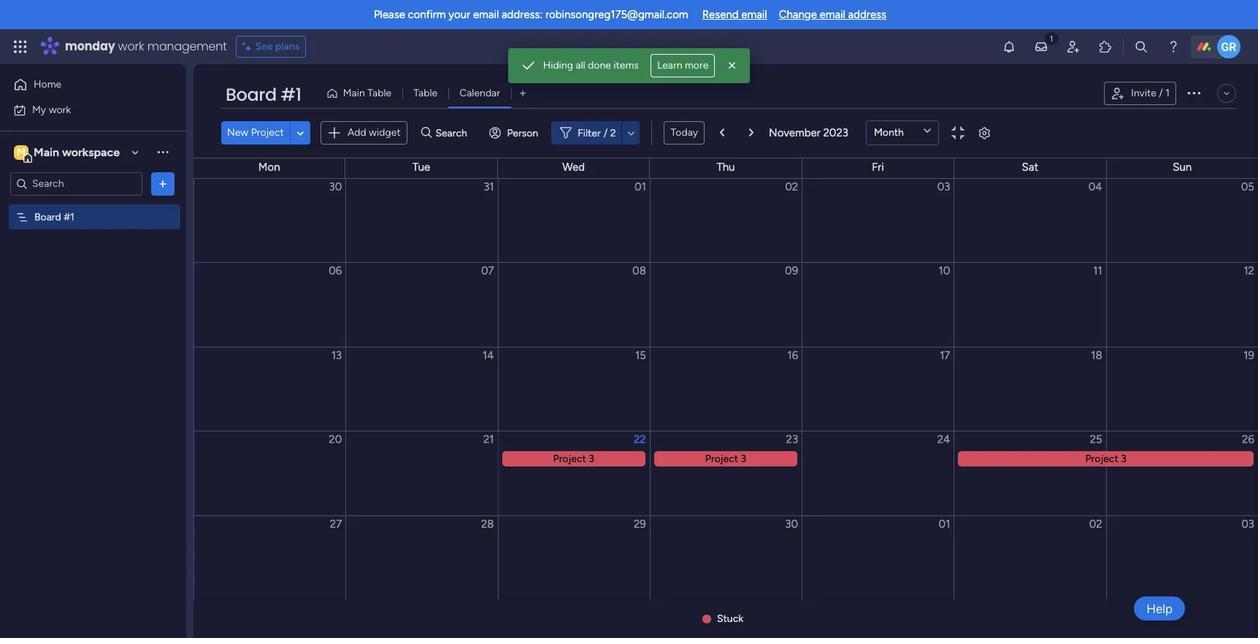 Task type: locate. For each thing, give the bounding box(es) containing it.
wed
[[562, 161, 585, 174]]

table up widget
[[368, 87, 392, 99]]

see plans button
[[236, 36, 306, 58]]

email
[[473, 8, 499, 21], [741, 8, 767, 21], [820, 8, 846, 21]]

new
[[227, 126, 249, 139]]

add
[[348, 126, 366, 139]]

help button
[[1134, 597, 1185, 621]]

email right resend
[[741, 8, 767, 21]]

widget
[[369, 126, 401, 139]]

2 table from the left
[[414, 87, 438, 99]]

main right workspace image
[[34, 145, 59, 159]]

2 list arrow image from the left
[[749, 129, 754, 137]]

email right the your
[[473, 8, 499, 21]]

stuck
[[717, 613, 743, 625]]

resend email link
[[702, 8, 767, 21]]

0 vertical spatial board #1
[[226, 83, 301, 107]]

expand board header image
[[1221, 88, 1233, 99]]

calendar
[[459, 87, 500, 99]]

1 horizontal spatial #1
[[281, 83, 301, 107]]

0 horizontal spatial email
[[473, 8, 499, 21]]

/ left 2
[[604, 127, 608, 139]]

items
[[614, 59, 639, 72]]

main table
[[343, 87, 392, 99]]

0 horizontal spatial /
[[604, 127, 608, 139]]

v2 search image
[[421, 125, 432, 141]]

/ inside 'button'
[[1159, 87, 1163, 99]]

done
[[588, 59, 611, 72]]

thu
[[717, 161, 735, 174]]

1 vertical spatial board
[[34, 211, 61, 223]]

0 horizontal spatial board
[[34, 211, 61, 223]]

1 vertical spatial board #1
[[34, 211, 74, 223]]

#1 up the angle down icon
[[281, 83, 301, 107]]

monday work management
[[65, 38, 227, 55]]

main
[[343, 87, 365, 99], [34, 145, 59, 159]]

3 email from the left
[[820, 8, 846, 21]]

/ for 1
[[1159, 87, 1163, 99]]

1 horizontal spatial main
[[343, 87, 365, 99]]

apps image
[[1098, 39, 1113, 54]]

alert containing hiding all done items
[[508, 48, 750, 83]]

close image
[[725, 58, 740, 73]]

work right 'my'
[[49, 103, 71, 116]]

sat
[[1022, 161, 1039, 174]]

0 vertical spatial board
[[226, 83, 277, 107]]

workspace
[[62, 145, 120, 159]]

0 horizontal spatial board #1
[[34, 211, 74, 223]]

please confirm your email address: robinsongreg175@gmail.com
[[374, 8, 688, 21]]

monday
[[65, 38, 115, 55]]

0 vertical spatial work
[[118, 38, 144, 55]]

see plans
[[255, 40, 300, 53]]

change email address link
[[779, 8, 887, 21]]

table inside "main table" button
[[368, 87, 392, 99]]

board inside field
[[226, 83, 277, 107]]

workspace image
[[14, 144, 28, 160]]

resend
[[702, 8, 739, 21]]

2 horizontal spatial email
[[820, 8, 846, 21]]

help image
[[1166, 39, 1181, 54]]

0 vertical spatial /
[[1159, 87, 1163, 99]]

management
[[147, 38, 227, 55]]

board down the search in workspace field
[[34, 211, 61, 223]]

option
[[0, 204, 186, 207]]

invite
[[1131, 87, 1157, 99]]

main inside button
[[343, 87, 365, 99]]

Board #1 field
[[222, 83, 305, 107]]

filter / 2
[[578, 127, 616, 139]]

work for my
[[49, 103, 71, 116]]

invite / 1 button
[[1104, 82, 1177, 105]]

1 horizontal spatial list arrow image
[[749, 129, 754, 137]]

invite members image
[[1066, 39, 1081, 54]]

main for main table
[[343, 87, 365, 99]]

work
[[118, 38, 144, 55], [49, 103, 71, 116]]

0 horizontal spatial #1
[[64, 211, 74, 223]]

0 vertical spatial #1
[[281, 83, 301, 107]]

main workspace
[[34, 145, 120, 159]]

board #1 list box
[[0, 202, 186, 427]]

1 horizontal spatial /
[[1159, 87, 1163, 99]]

board #1 down the search in workspace field
[[34, 211, 74, 223]]

main inside workspace selection element
[[34, 145, 59, 159]]

my
[[32, 103, 46, 116]]

board #1 up project
[[226, 83, 301, 107]]

board #1
[[226, 83, 301, 107], [34, 211, 74, 223]]

main up add
[[343, 87, 365, 99]]

table up v2 search image
[[414, 87, 438, 99]]

2023
[[823, 126, 849, 139]]

mon
[[258, 161, 280, 174]]

list arrow image left november
[[749, 129, 754, 137]]

1 email from the left
[[473, 8, 499, 21]]

your
[[449, 8, 470, 21]]

table
[[368, 87, 392, 99], [414, 87, 438, 99]]

address:
[[502, 8, 543, 21]]

1 horizontal spatial table
[[414, 87, 438, 99]]

1 horizontal spatial email
[[741, 8, 767, 21]]

#1 down the search in workspace field
[[64, 211, 74, 223]]

/
[[1159, 87, 1163, 99], [604, 127, 608, 139]]

help
[[1147, 601, 1173, 616]]

0 horizontal spatial list arrow image
[[720, 129, 725, 137]]

1 vertical spatial work
[[49, 103, 71, 116]]

email right change
[[820, 8, 846, 21]]

0 horizontal spatial main
[[34, 145, 59, 159]]

2 email from the left
[[741, 8, 767, 21]]

/ left 1
[[1159, 87, 1163, 99]]

1 horizontal spatial board #1
[[226, 83, 301, 107]]

options image
[[1185, 84, 1203, 101]]

board up 'new project'
[[226, 83, 277, 107]]

1 vertical spatial main
[[34, 145, 59, 159]]

home button
[[9, 73, 157, 96]]

work right monday
[[118, 38, 144, 55]]

board
[[226, 83, 277, 107], [34, 211, 61, 223]]

alert
[[508, 48, 750, 83]]

list arrow image up thu
[[720, 129, 725, 137]]

1 horizontal spatial board
[[226, 83, 277, 107]]

calendar button
[[449, 82, 511, 105]]

filter
[[578, 127, 601, 139]]

learn
[[657, 59, 682, 72]]

greg robinson image
[[1217, 35, 1241, 58]]

1 vertical spatial #1
[[64, 211, 74, 223]]

1
[[1166, 87, 1170, 99]]

person button
[[484, 121, 547, 145]]

list arrow image
[[720, 129, 725, 137], [749, 129, 754, 137]]

0 vertical spatial main
[[343, 87, 365, 99]]

#1
[[281, 83, 301, 107], [64, 211, 74, 223]]

1 table from the left
[[368, 87, 392, 99]]

1 vertical spatial /
[[604, 127, 608, 139]]

1 horizontal spatial work
[[118, 38, 144, 55]]

0 horizontal spatial work
[[49, 103, 71, 116]]

work inside button
[[49, 103, 71, 116]]

0 horizontal spatial table
[[368, 87, 392, 99]]



Task type: describe. For each thing, give the bounding box(es) containing it.
board inside list box
[[34, 211, 61, 223]]

today button
[[664, 121, 705, 145]]

add widget
[[348, 126, 401, 139]]

new project
[[227, 126, 284, 139]]

email for resend email
[[741, 8, 767, 21]]

change
[[779, 8, 817, 21]]

all
[[576, 59, 585, 72]]

table inside table button
[[414, 87, 438, 99]]

more
[[685, 59, 709, 72]]

add widget button
[[321, 121, 407, 144]]

table button
[[403, 82, 449, 105]]

plans
[[275, 40, 300, 53]]

#1 inside field
[[281, 83, 301, 107]]

select product image
[[13, 39, 28, 54]]

arrow down image
[[623, 124, 640, 142]]

email for change email address
[[820, 8, 846, 21]]

/ for 2
[[604, 127, 608, 139]]

month
[[874, 126, 904, 139]]

sun
[[1173, 161, 1192, 174]]

person
[[507, 127, 538, 139]]

board #1 inside field
[[226, 83, 301, 107]]

workspace selection element
[[14, 144, 122, 162]]

work for monday
[[118, 38, 144, 55]]

angle down image
[[297, 127, 304, 138]]

hiding
[[543, 59, 573, 72]]

m
[[17, 146, 26, 158]]

project
[[251, 126, 284, 139]]

1 list arrow image from the left
[[720, 129, 725, 137]]

my work
[[32, 103, 71, 116]]

Search in workspace field
[[31, 175, 122, 192]]

please
[[374, 8, 405, 21]]

resend email
[[702, 8, 767, 21]]

notifications image
[[1002, 39, 1017, 54]]

workspace options image
[[156, 145, 170, 159]]

search everything image
[[1134, 39, 1149, 54]]

options image
[[156, 176, 170, 191]]

robinsongreg175@gmail.com
[[545, 8, 688, 21]]

invite / 1
[[1131, 87, 1170, 99]]

new project button
[[221, 121, 290, 145]]

1 image
[[1045, 30, 1058, 46]]

my work button
[[9, 98, 157, 122]]

home
[[34, 78, 61, 91]]

main for main workspace
[[34, 145, 59, 159]]

learn more button
[[651, 54, 715, 77]]

see
[[255, 40, 273, 53]]

add view image
[[520, 88, 526, 99]]

hiding all done items
[[543, 59, 639, 72]]

inbox image
[[1034, 39, 1049, 54]]

board #1 inside list box
[[34, 211, 74, 223]]

address
[[848, 8, 887, 21]]

fri
[[872, 161, 884, 174]]

change email address
[[779, 8, 887, 21]]

learn more
[[657, 59, 709, 72]]

confirm
[[408, 8, 446, 21]]

november
[[769, 126, 821, 139]]

today
[[671, 126, 698, 139]]

#1 inside list box
[[64, 211, 74, 223]]

2
[[610, 127, 616, 139]]

main table button
[[320, 82, 403, 105]]

Search field
[[432, 123, 476, 143]]

november 2023
[[769, 126, 849, 139]]

tue
[[413, 161, 430, 174]]



Task type: vqa. For each thing, say whether or not it's contained in the screenshot.
first email from right
yes



